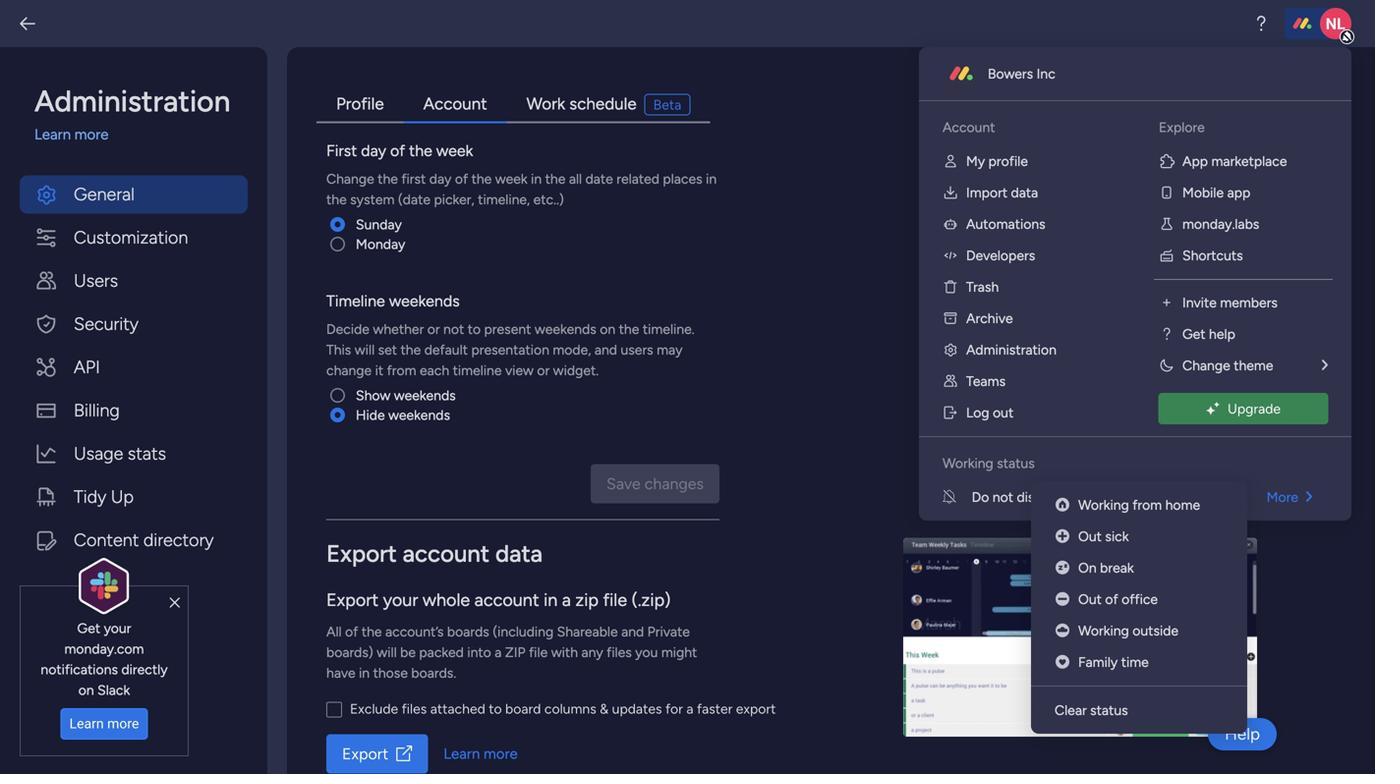 Task type: describe. For each thing, give the bounding box(es) containing it.
the up first
[[409, 142, 432, 160]]

0 vertical spatial file
[[603, 590, 627, 611]]

export
[[736, 701, 776, 718]]

the up users
[[619, 321, 639, 338]]

timeline
[[326, 292, 385, 311]]

first day of the week
[[326, 142, 473, 160]]

monday.labs
[[1183, 216, 1259, 232]]

weekends for show weekends
[[394, 387, 456, 404]]

monday.com
[[64, 641, 144, 657]]

mode,
[[553, 342, 591, 358]]

on inside decide whether or not to present weekends on the timeline. this will set the default presentation mode, and users may change it from each timeline view or widget.
[[600, 321, 616, 338]]

profile
[[989, 153, 1028, 170]]

weekends for timeline weekends
[[389, 292, 460, 311]]

account link
[[404, 87, 507, 123]]

this
[[326, 342, 351, 358]]

default
[[424, 342, 468, 358]]

beta
[[653, 96, 681, 113]]

invite members image
[[1159, 295, 1175, 311]]

1 horizontal spatial from
[[1133, 497, 1162, 514]]

will inside all of the account's boards (including shareable and private boards) will be packed into a zip file with any files you might have in those boards.
[[377, 644, 397, 661]]

1 vertical spatial data
[[495, 540, 543, 568]]

api button
[[20, 348, 248, 387]]

might
[[661, 644, 697, 661]]

timeline.
[[643, 321, 695, 338]]

export your whole account in a zip file (.zip)
[[326, 590, 671, 611]]

teams image
[[943, 374, 958, 389]]

bowers
[[988, 65, 1033, 82]]

date
[[585, 171, 613, 187]]

archive
[[966, 310, 1013, 327]]

packed
[[419, 644, 464, 661]]

the up the timeline,
[[471, 171, 492, 187]]

import
[[966, 184, 1008, 201]]

stats
[[128, 443, 166, 464]]

all
[[326, 624, 342, 640]]

files inside all of the account's boards (including shareable and private boards) will be packed into a zip file with any files you might have in those boards.
[[607, 644, 632, 661]]

exclude
[[350, 701, 398, 718]]

attached
[[430, 701, 485, 718]]

it
[[375, 362, 384, 379]]

v2 surfce no notifications image
[[943, 487, 972, 508]]

schedule
[[569, 94, 637, 114]]

trash
[[966, 279, 999, 295]]

import data
[[966, 184, 1038, 201]]

status for clear status
[[1090, 702, 1128, 719]]

in up etc..)
[[531, 171, 542, 187]]

boards
[[447, 624, 489, 640]]

1 horizontal spatial learn more link
[[444, 743, 518, 765]]

the left all
[[545, 171, 566, 187]]

change for change the first day of the week in the all date related places in the system (date picker, timeline, etc..)
[[326, 171, 374, 187]]

up
[[111, 487, 134, 508]]

learn inside button
[[69, 716, 104, 732]]

upgrade
[[1228, 401, 1281, 417]]

log out image
[[943, 405, 958, 421]]

the right set
[[401, 342, 421, 358]]

my profile link
[[927, 145, 1127, 177]]

administration image
[[943, 342, 958, 358]]

dapulse x slim image
[[170, 595, 180, 612]]

teams
[[966, 373, 1006, 390]]

working for working from home
[[1078, 497, 1129, 514]]

1 horizontal spatial not
[[993, 489, 1013, 506]]

work schedule
[[527, 94, 637, 114]]

with
[[551, 644, 578, 661]]

mobile app image
[[1159, 185, 1175, 201]]

invite members
[[1183, 294, 1278, 311]]

learn more for rightmost learn more link
[[444, 745, 518, 763]]

1 horizontal spatial account
[[943, 119, 995, 136]]

weekends for hide weekends
[[388, 407, 450, 424]]

view
[[505, 362, 534, 379]]

working status family image
[[1056, 654, 1069, 671]]

teams link
[[927, 366, 1127, 397]]

family time
[[1078, 654, 1149, 671]]

break
[[1100, 560, 1134, 577]]

the inside all of the account's boards (including shareable and private boards) will be packed into a zip file with any files you might have in those boards.
[[362, 624, 382, 640]]

help button
[[1208, 719, 1277, 751]]

out sick
[[1078, 528, 1129, 545]]

more inside button
[[107, 716, 139, 732]]

monday.labs image
[[1159, 216, 1175, 232]]

etc..)
[[533, 191, 564, 208]]

learn more for learn more button
[[69, 716, 139, 732]]

export for export
[[342, 745, 389, 764]]

of up first
[[390, 142, 405, 160]]

you
[[635, 644, 658, 661]]

clear
[[1055, 702, 1087, 719]]

notifications
[[41, 661, 118, 678]]

0 vertical spatial or
[[427, 321, 440, 338]]

from inside decide whether or not to present weekends on the timeline. this will set the default presentation mode, and users may change it from each timeline view or widget.
[[387, 362, 416, 379]]

2 vertical spatial more
[[484, 745, 518, 763]]

list arrow image
[[1306, 490, 1312, 504]]

export for export account data
[[326, 540, 397, 568]]

help
[[1209, 326, 1235, 343]]

file inside all of the account's boards (including shareable and private boards) will be packed into a zip file with any files you might have in those boards.
[[529, 644, 548, 661]]

0 vertical spatial account
[[423, 94, 487, 114]]

first
[[401, 171, 426, 187]]

log out
[[966, 404, 1014, 421]]

my
[[966, 153, 985, 170]]

show
[[356, 387, 391, 404]]

help image
[[1251, 14, 1271, 33]]

directly
[[121, 661, 168, 678]]

1 horizontal spatial or
[[537, 362, 550, 379]]

on for on
[[1103, 489, 1122, 506]]

working status
[[943, 455, 1035, 472]]

week inside change the first day of the week in the all date related places in the system (date picker, timeline, etc..)
[[495, 171, 528, 187]]

trash image
[[943, 279, 958, 295]]

working status on break image
[[1056, 560, 1069, 577]]

slack
[[97, 682, 130, 699]]

upgrade stars new image
[[1206, 402, 1220, 416]]

2 horizontal spatial a
[[686, 701, 693, 718]]

updates
[[612, 701, 662, 718]]

out
[[993, 404, 1014, 421]]

0 horizontal spatial day
[[361, 142, 386, 160]]

trash link
[[927, 271, 1127, 303]]

get your monday.com notifications directly on slack
[[41, 620, 168, 699]]

1 horizontal spatial to
[[489, 701, 502, 718]]

working status wfh image
[[1056, 497, 1069, 514]]

content directory
[[74, 530, 214, 551]]

be
[[400, 644, 416, 661]]

widget.
[[553, 362, 599, 379]]

out for out of office
[[1078, 591, 1102, 608]]

may
[[657, 342, 683, 358]]

boards.
[[411, 665, 456, 682]]

do
[[972, 489, 989, 506]]

monday
[[356, 236, 405, 253]]

app
[[1227, 184, 1251, 201]]

back to workspace image
[[18, 14, 37, 33]]

export for export your whole account in a zip file (.zip)
[[326, 590, 379, 611]]

do not disturb
[[972, 489, 1060, 506]]

on for on break
[[1078, 560, 1097, 577]]

tidy up button
[[20, 478, 248, 517]]

faster
[[697, 701, 733, 718]]

0 vertical spatial learn more link
[[34, 124, 248, 146]]

log
[[966, 404, 989, 421]]

in left the zip
[[544, 590, 558, 611]]

more inside administration learn more
[[74, 126, 109, 144]]

usage stats
[[74, 443, 166, 464]]

my profile
[[966, 153, 1028, 170]]

working outside
[[1078, 623, 1179, 639]]

have
[[326, 665, 355, 682]]

learn inside administration learn more
[[34, 126, 71, 144]]

app
[[1183, 153, 1208, 170]]

import data image
[[943, 185, 958, 201]]

of inside menu
[[1105, 591, 1118, 608]]

usage stats button
[[20, 435, 248, 473]]

working status sick image
[[1056, 528, 1069, 545]]

tidy
[[74, 487, 106, 508]]

administration for administration
[[966, 342, 1057, 358]]



Task type: locate. For each thing, give the bounding box(es) containing it.
set
[[378, 342, 397, 358]]

places
[[663, 171, 702, 187]]

hide
[[356, 407, 385, 424]]

and inside all of the account's boards (including shareable and private boards) will be packed into a zip file with any files you might have in those boards.
[[621, 624, 644, 640]]

1 horizontal spatial day
[[429, 171, 452, 187]]

in inside all of the account's boards (including shareable and private boards) will be packed into a zip file with any files you might have in those boards.
[[359, 665, 370, 682]]

2 vertical spatial a
[[686, 701, 693, 718]]

0 vertical spatial from
[[387, 362, 416, 379]]

your inside get your monday.com notifications directly on slack
[[104, 620, 131, 637]]

0 horizontal spatial to
[[468, 321, 481, 338]]

0 vertical spatial change
[[326, 171, 374, 187]]

1 vertical spatial more
[[107, 716, 139, 732]]

0 vertical spatial week
[[436, 142, 473, 160]]

and inside decide whether or not to present weekends on the timeline. this will set the default presentation mode, and users may change it from each timeline view or widget.
[[595, 342, 617, 358]]

import data link
[[927, 177, 1127, 208]]

1 vertical spatial files
[[402, 701, 427, 718]]

the left system
[[326, 191, 347, 208]]

1 horizontal spatial learn more
[[444, 745, 518, 763]]

get for help
[[1183, 326, 1206, 343]]

on break
[[1078, 560, 1134, 577]]

into
[[467, 644, 491, 661]]

change inside change the first day of the week in the all date related places in the system (date picker, timeline, etc..)
[[326, 171, 374, 187]]

1 vertical spatial on
[[78, 682, 94, 699]]

working status ooo image
[[1056, 591, 1069, 608]]

outside
[[1133, 623, 1179, 639]]

get help image
[[1159, 326, 1175, 342]]

billing button
[[20, 392, 248, 430]]

working up out sick
[[1078, 497, 1129, 514]]

in right places
[[706, 171, 717, 187]]

any
[[581, 644, 603, 661]]

administration down archive link
[[966, 342, 1057, 358]]

0 horizontal spatial administration
[[34, 84, 230, 119]]

learn
[[34, 126, 71, 144], [69, 716, 104, 732], [444, 745, 480, 763]]

list arrow image
[[1322, 358, 1328, 373]]

and left users
[[595, 342, 617, 358]]

1 horizontal spatial and
[[621, 624, 644, 640]]

administration up general button
[[34, 84, 230, 119]]

files
[[607, 644, 632, 661], [402, 701, 427, 718]]

0 horizontal spatial learn more
[[69, 716, 139, 732]]

1 vertical spatial account
[[474, 590, 539, 611]]

of inside all of the account's boards (including shareable and private boards) will be packed into a zip file with any files you might have in those boards.
[[345, 624, 358, 640]]

1 vertical spatial not
[[993, 489, 1013, 506]]

to
[[468, 321, 481, 338], [489, 701, 502, 718]]

administration learn more
[[34, 84, 230, 144]]

1 horizontal spatial on
[[600, 321, 616, 338]]

status up do not disturb
[[997, 455, 1035, 472]]

show weekends
[[356, 387, 456, 404]]

your for export
[[383, 590, 418, 611]]

board
[[505, 701, 541, 718]]

1 vertical spatial on
[[1078, 560, 1097, 577]]

learn more down slack
[[69, 716, 139, 732]]

on inside menu
[[1078, 560, 1097, 577]]

0 horizontal spatial account
[[423, 94, 487, 114]]

day
[[361, 142, 386, 160], [429, 171, 452, 187]]

1 vertical spatial working
[[1078, 497, 1129, 514]]

account
[[423, 94, 487, 114], [943, 119, 995, 136]]

the up boards)
[[362, 624, 382, 640]]

to left present
[[468, 321, 481, 338]]

0 vertical spatial working
[[943, 455, 994, 472]]

(.zip)
[[632, 590, 671, 611]]

1 vertical spatial will
[[377, 644, 397, 661]]

from left off on the bottom of page
[[1133, 497, 1162, 514]]

0 horizontal spatial on
[[1078, 560, 1097, 577]]

0 horizontal spatial and
[[595, 342, 617, 358]]

1 vertical spatial day
[[429, 171, 452, 187]]

the
[[409, 142, 432, 160], [378, 171, 398, 187], [471, 171, 492, 187], [545, 171, 566, 187], [326, 191, 347, 208], [619, 321, 639, 338], [401, 342, 421, 358], [362, 624, 382, 640]]

developers image
[[943, 248, 958, 263]]

0 vertical spatial will
[[355, 342, 375, 358]]

on
[[1103, 489, 1122, 506], [1078, 560, 1097, 577]]

1 vertical spatial to
[[489, 701, 502, 718]]

weekends up whether
[[389, 292, 460, 311]]

working status outside image
[[1056, 623, 1069, 639]]

(date
[[398, 191, 431, 208]]

0 vertical spatial on
[[1103, 489, 1122, 506]]

administration for administration learn more
[[34, 84, 230, 119]]

0 vertical spatial status
[[997, 455, 1035, 472]]

1 vertical spatial get
[[77, 620, 100, 637]]

more down slack
[[107, 716, 139, 732]]

sick
[[1105, 528, 1129, 545]]

day inside change the first day of the week in the all date related places in the system (date picker, timeline, etc..)
[[429, 171, 452, 187]]

1 horizontal spatial get
[[1183, 326, 1206, 343]]

profile
[[336, 94, 384, 114]]

2 out from the top
[[1078, 591, 1102, 608]]

whole
[[423, 590, 470, 611]]

the up system
[[378, 171, 398, 187]]

0 vertical spatial account
[[403, 540, 490, 568]]

week down account link
[[436, 142, 473, 160]]

get right 'get help' icon
[[1183, 326, 1206, 343]]

1 horizontal spatial change
[[1183, 357, 1230, 374]]

out right working status ooo image
[[1078, 591, 1102, 608]]

day right first
[[361, 142, 386, 160]]

zip
[[575, 590, 599, 611]]

1 vertical spatial learn
[[69, 716, 104, 732]]

0 horizontal spatial learn more link
[[34, 124, 248, 146]]

related
[[617, 171, 660, 187]]

1 horizontal spatial data
[[1011, 184, 1038, 201]]

export inside export button
[[342, 745, 389, 764]]

decide whether or not to present weekends on the timeline. this will set the default presentation mode, and users may change it from each timeline view or widget.
[[326, 321, 695, 379]]

2 vertical spatial export
[[342, 745, 389, 764]]

or right the view
[[537, 362, 550, 379]]

change theme image
[[1159, 358, 1175, 374]]

change down first
[[326, 171, 374, 187]]

1 vertical spatial and
[[621, 624, 644, 640]]

out of office
[[1078, 591, 1158, 608]]

status inside menu
[[1090, 702, 1128, 719]]

will inside decide whether or not to present weekends on the timeline. this will set the default presentation mode, and users may change it from each timeline view or widget.
[[355, 342, 375, 358]]

status for working status
[[997, 455, 1035, 472]]

export button
[[326, 735, 428, 774]]

1 vertical spatial learn more
[[444, 745, 518, 763]]

or up default
[[427, 321, 440, 338]]

columns
[[544, 701, 596, 718]]

export account data
[[326, 540, 543, 568]]

menu
[[1031, 482, 1247, 734]]

status
[[997, 455, 1035, 472], [1090, 702, 1128, 719]]

weekends up mode,
[[535, 321, 596, 338]]

home
[[1165, 497, 1200, 514]]

on left timeline.
[[600, 321, 616, 338]]

first
[[326, 142, 357, 160]]

1 horizontal spatial status
[[1090, 702, 1128, 719]]

0 vertical spatial administration
[[34, 84, 230, 119]]

account up (including
[[474, 590, 539, 611]]

a inside all of the account's boards (including shareable and private boards) will be packed into a zip file with any files you might have in those boards.
[[495, 644, 502, 661]]

invite
[[1183, 294, 1217, 311]]

weekends down each
[[394, 387, 456, 404]]

your up monday.com
[[104, 620, 131, 637]]

not inside decide whether or not to present weekends on the timeline. this will set the default presentation mode, and users may change it from each timeline view or widget.
[[443, 321, 464, 338]]

weekends inside decide whether or not to present weekends on the timeline. this will set the default presentation mode, and users may change it from each timeline view or widget.
[[535, 321, 596, 338]]

0 vertical spatial to
[[468, 321, 481, 338]]

1 horizontal spatial administration
[[966, 342, 1057, 358]]

users
[[74, 270, 118, 291]]

out for out sick
[[1078, 528, 1102, 545]]

0 horizontal spatial or
[[427, 321, 440, 338]]

will
[[355, 342, 375, 358], [377, 644, 397, 661]]

1 horizontal spatial week
[[495, 171, 528, 187]]

on up sick
[[1103, 489, 1122, 506]]

account up the whole
[[403, 540, 490, 568]]

content
[[74, 530, 139, 551]]

0 vertical spatial files
[[607, 644, 632, 661]]

get up monday.com
[[77, 620, 100, 637]]

on
[[600, 321, 616, 338], [78, 682, 94, 699]]

1 vertical spatial a
[[495, 644, 502, 661]]

archive link
[[927, 303, 1127, 334]]

0 vertical spatial export
[[326, 540, 397, 568]]

shortcuts image
[[1159, 248, 1175, 263]]

picker,
[[434, 191, 474, 208]]

of left office
[[1105, 591, 1118, 608]]

learn more link up general button
[[34, 124, 248, 146]]

all of the account's boards (including shareable and private boards) will be packed into a zip file with any files you might have in those boards.
[[326, 624, 697, 682]]

0 vertical spatial and
[[595, 342, 617, 358]]

1 horizontal spatial on
[[1103, 489, 1122, 506]]

get inside get your monday.com notifications directly on slack
[[77, 620, 100, 637]]

0 horizontal spatial file
[[529, 644, 548, 661]]

timeline weekends
[[326, 292, 460, 311]]

and up you
[[621, 624, 644, 640]]

0 vertical spatial out
[[1078, 528, 1102, 545]]

boards)
[[326, 644, 373, 661]]

0 vertical spatial day
[[361, 142, 386, 160]]

on right working status on break image at the right bottom
[[1078, 560, 1097, 577]]

0 horizontal spatial status
[[997, 455, 1035, 472]]

of up 'picker,'
[[455, 171, 468, 187]]

0 horizontal spatial data
[[495, 540, 543, 568]]

api
[[74, 357, 100, 378]]

of right all
[[345, 624, 358, 640]]

in right the have
[[359, 665, 370, 682]]

learn more link down attached
[[444, 743, 518, 765]]

0 horizontal spatial files
[[402, 701, 427, 718]]

or
[[427, 321, 440, 338], [537, 362, 550, 379]]

upgrade button
[[1158, 393, 1329, 425]]

0 vertical spatial a
[[562, 590, 571, 611]]

out left sick
[[1078, 528, 1102, 545]]

decide
[[326, 321, 370, 338]]

more down the board
[[484, 745, 518, 763]]

1 vertical spatial or
[[537, 362, 550, 379]]

weekends down show weekends
[[388, 407, 450, 424]]

not right "do" at right
[[993, 489, 1013, 506]]

time
[[1121, 654, 1149, 671]]

week
[[436, 142, 473, 160], [495, 171, 528, 187]]

1 horizontal spatial a
[[562, 590, 571, 611]]

account up my
[[943, 119, 995, 136]]

1 vertical spatial out
[[1078, 591, 1102, 608]]

will up those
[[377, 644, 397, 661]]

inc
[[1037, 65, 1056, 82]]

data up export your whole account in a zip file (.zip)
[[495, 540, 543, 568]]

0 vertical spatial get
[[1183, 326, 1206, 343]]

timeline,
[[478, 191, 530, 208]]

zip
[[505, 644, 526, 661]]

week up the timeline,
[[495, 171, 528, 187]]

0 vertical spatial data
[[1011, 184, 1038, 201]]

to inside decide whether or not to present weekends on the timeline. this will set the default presentation mode, and users may change it from each timeline view or widget.
[[468, 321, 481, 338]]

0 vertical spatial learn
[[34, 126, 71, 144]]

and
[[595, 342, 617, 358], [621, 624, 644, 640]]

clear status
[[1055, 702, 1128, 719]]

working for working status
[[943, 455, 994, 472]]

1 horizontal spatial files
[[607, 644, 632, 661]]

system
[[350, 191, 395, 208]]

to left the board
[[489, 701, 502, 718]]

0 horizontal spatial get
[[77, 620, 100, 637]]

mobile
[[1183, 184, 1224, 201]]

1 vertical spatial export
[[326, 590, 379, 611]]

out
[[1078, 528, 1102, 545], [1078, 591, 1102, 608]]

your up account's
[[383, 590, 418, 611]]

2 vertical spatial working
[[1078, 623, 1129, 639]]

0 vertical spatial on
[[600, 321, 616, 338]]

more link
[[1251, 482, 1328, 513]]

archive image
[[943, 311, 958, 326]]

status right clear
[[1090, 702, 1128, 719]]

files right any
[[607, 644, 632, 661]]

general button
[[20, 175, 248, 214]]

account up first day of the week
[[423, 94, 487, 114]]

off
[[1165, 489, 1186, 506]]

1 vertical spatial learn more link
[[444, 743, 518, 765]]

your for get
[[104, 620, 131, 637]]

my profile image
[[943, 153, 958, 169]]

from
[[387, 362, 416, 379], [1133, 497, 1162, 514]]

1 horizontal spatial will
[[377, 644, 397, 661]]

1 vertical spatial account
[[943, 119, 995, 136]]

0 horizontal spatial your
[[104, 620, 131, 637]]

on inside get your monday.com notifications directly on slack
[[78, 682, 94, 699]]

will left set
[[355, 342, 375, 358]]

change down get help
[[1183, 357, 1230, 374]]

not
[[443, 321, 464, 338], [993, 489, 1013, 506]]

menu containing working from home
[[1031, 482, 1247, 734]]

of inside change the first day of the week in the all date related places in the system (date picker, timeline, etc..)
[[455, 171, 468, 187]]

get for your
[[77, 620, 100, 637]]

1 vertical spatial from
[[1133, 497, 1162, 514]]

day up 'picker,'
[[429, 171, 452, 187]]

1 vertical spatial status
[[1090, 702, 1128, 719]]

0 horizontal spatial will
[[355, 342, 375, 358]]

v2 export image
[[396, 746, 412, 763]]

0 horizontal spatial not
[[443, 321, 464, 338]]

noah lott image
[[1320, 8, 1352, 39]]

general
[[74, 184, 135, 205]]

1 vertical spatial administration
[[966, 342, 1057, 358]]

all
[[569, 171, 582, 187]]

learn more inside button
[[69, 716, 139, 732]]

&
[[600, 701, 609, 718]]

more
[[1267, 489, 1299, 506]]

files right 'exclude'
[[402, 701, 427, 718]]

0 vertical spatial learn more
[[69, 716, 139, 732]]

in
[[531, 171, 542, 187], [706, 171, 717, 187], [544, 590, 558, 611], [359, 665, 370, 682]]

not up default
[[443, 321, 464, 338]]

from right it
[[387, 362, 416, 379]]

usage
[[74, 443, 123, 464]]

1 horizontal spatial file
[[603, 590, 627, 611]]

more up general
[[74, 126, 109, 144]]

tidy up
[[74, 487, 134, 508]]

automations image
[[943, 216, 958, 232]]

private
[[647, 624, 690, 640]]

working up family
[[1078, 623, 1129, 639]]

1 vertical spatial file
[[529, 644, 548, 661]]

on down notifications
[[78, 682, 94, 699]]

0 horizontal spatial change
[[326, 171, 374, 187]]

working for working outside
[[1078, 623, 1129, 639]]

1 out from the top
[[1078, 528, 1102, 545]]

learn more down attached
[[444, 745, 518, 763]]

1 vertical spatial change
[[1183, 357, 1230, 374]]

working up v2 surfce no notifications image
[[943, 455, 994, 472]]

for
[[665, 701, 683, 718]]

data down my profile link
[[1011, 184, 1038, 201]]

0 horizontal spatial on
[[78, 682, 94, 699]]

change for change theme
[[1183, 357, 1230, 374]]

0 vertical spatial your
[[383, 590, 418, 611]]

1 vertical spatial week
[[495, 171, 528, 187]]

shareable
[[557, 624, 618, 640]]

0 vertical spatial not
[[443, 321, 464, 338]]

2 vertical spatial learn
[[444, 745, 480, 763]]

data
[[1011, 184, 1038, 201], [495, 540, 543, 568]]

shortcuts
[[1183, 247, 1243, 264]]



Task type: vqa. For each thing, say whether or not it's contained in the screenshot.
who
no



